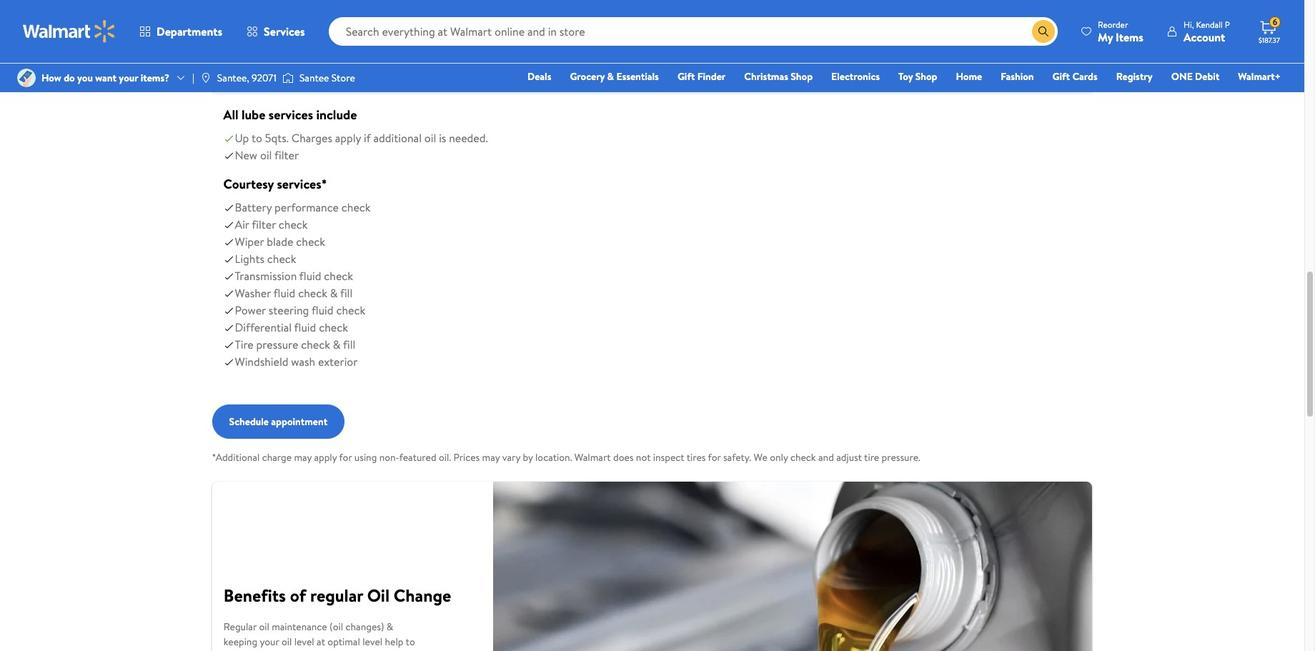 Task type: vqa. For each thing, say whether or not it's contained in the screenshot.
Controller
no



Task type: locate. For each thing, give the bounding box(es) containing it.
2 gift from the left
[[1053, 69, 1070, 84]]

your right want
[[119, 71, 138, 85]]

blade
[[267, 234, 293, 249]]

level
[[294, 634, 314, 649], [363, 634, 383, 649]]

apply
[[335, 130, 361, 146], [314, 450, 337, 465]]

0 horizontal spatial gift
[[678, 69, 695, 84]]

washer fluid check & fill
[[235, 285, 353, 301]]

shop right 'toy'
[[915, 69, 937, 84]]

walmart
[[575, 450, 611, 465]]

 image for santee store
[[282, 71, 294, 85]]

1 horizontal spatial your
[[260, 634, 279, 649]]

5qts.
[[265, 130, 289, 146]]

fluid for transmission
[[299, 268, 321, 284]]

check for transmission fluid check
[[324, 268, 353, 284]]

to right up at the left top
[[252, 130, 262, 146]]

2 for from the left
[[708, 450, 721, 465]]

washer
[[235, 285, 271, 301]]

0 vertical spatial fill
[[340, 285, 353, 301]]

check for air filter check
[[279, 217, 308, 232]]

deals
[[528, 69, 551, 84]]

p
[[1225, 18, 1230, 30]]

6
[[1273, 16, 1278, 28]]

 image right | at the left of page
[[200, 72, 211, 84]]

oil down breakdown
[[439, 55, 453, 71]]

1 horizontal spatial for
[[708, 450, 721, 465]]

regular oil maintenance (oil changes) & keeping your oil level at optimal level help to regulate proper lubrication, remo
[[224, 619, 424, 651]]

gift finder
[[678, 69, 726, 84]]

store
[[332, 71, 355, 85]]

using
[[354, 450, 377, 465]]

1 vertical spatial heavy
[[342, 55, 373, 71]]

0 horizontal spatial level
[[294, 634, 314, 649]]

one debit link
[[1165, 69, 1226, 84]]

&
[[394, 38, 402, 54], [607, 69, 614, 84], [330, 285, 338, 301], [333, 337, 341, 352], [387, 619, 393, 634]]

fluid down "power steering fluid check"
[[294, 320, 316, 335]]

1 gift from the left
[[678, 69, 695, 84]]

2 shop from the left
[[915, 69, 937, 84]]

gift for gift finder
[[678, 69, 695, 84]]

filter down the battery
[[252, 217, 276, 232]]

0 horizontal spatial may
[[294, 450, 312, 465]]

1 horizontal spatial level
[[363, 634, 383, 649]]

gift for gift cards
[[1053, 69, 1070, 84]]

how
[[41, 71, 61, 85]]

check for wiper blade check
[[296, 234, 325, 249]]

2 may from the left
[[482, 450, 500, 465]]

fill up "power steering fluid check"
[[340, 285, 353, 301]]

all lube services include
[[223, 106, 357, 124]]

1 vertical spatial your
[[260, 634, 279, 649]]

1 horizontal spatial may
[[482, 450, 500, 465]]

toy shop
[[899, 69, 937, 84]]

wash
[[291, 354, 315, 370]]

grocery & essentials link
[[564, 69, 665, 84]]

for right tires
[[708, 450, 721, 465]]

prices
[[454, 450, 480, 465]]

santee, 92071
[[217, 71, 277, 85]]

protections
[[282, 55, 339, 71]]

items?
[[141, 71, 169, 85]]

windshield
[[235, 354, 288, 370]]

benefits
[[224, 583, 286, 607]]

Walmart Site-Wide search field
[[329, 17, 1058, 46]]

gift left finder
[[678, 69, 695, 84]]

oil left is
[[424, 130, 436, 146]]

fluid for differential
[[294, 320, 316, 335]]

tire
[[864, 450, 879, 465]]

appointment
[[271, 415, 327, 429]]

santee,
[[217, 71, 249, 85]]

 image left how
[[17, 69, 36, 87]]

(oil
[[330, 619, 343, 634]]

fill up exterior
[[343, 337, 356, 352]]

2 horizontal spatial  image
[[282, 71, 294, 85]]

& up exterior
[[333, 337, 341, 352]]

one
[[1171, 69, 1193, 84]]

tires
[[687, 450, 706, 465]]

1 horizontal spatial shop
[[915, 69, 937, 84]]

santee
[[299, 71, 329, 85]]

include
[[316, 106, 357, 124]]

hi, kendall p account
[[1184, 18, 1230, 45]]

pressure
[[256, 337, 298, 352]]

heavy down the helps control wear, deposits & oil breakdown
[[342, 55, 373, 71]]

0 vertical spatial oil
[[439, 55, 453, 71]]

apply left 'if' on the top
[[335, 130, 361, 146]]

diesel
[[301, 8, 333, 26]]

0 horizontal spatial to
[[252, 130, 262, 146]]

1 vertical spatial to
[[406, 634, 415, 649]]

gift finder link
[[671, 69, 732, 84]]

courtesy services*
[[223, 175, 327, 193]]

for
[[339, 450, 352, 465], [708, 450, 721, 465]]

changes)
[[346, 619, 384, 634]]

toy shop link
[[892, 69, 944, 84]]

heavy
[[235, 8, 269, 26], [342, 55, 373, 71]]

vary
[[502, 450, 520, 465]]

to right help
[[406, 634, 415, 649]]

regular oil changes and keeping your oil level at optimal level help to regulate proper lubrication, remove contaminants and prevent oil starvation. image
[[493, 482, 1092, 651]]

filter down 5qts.
[[274, 147, 299, 163]]

1 vertical spatial filter
[[252, 217, 276, 232]]

1 horizontal spatial gift
[[1053, 69, 1070, 84]]

shop right christmas
[[791, 69, 813, 84]]

gift left cards
[[1053, 69, 1070, 84]]

1 vertical spatial oil
[[367, 583, 390, 607]]

level down changes)
[[363, 634, 383, 649]]

air
[[235, 217, 249, 232]]

your up proper
[[260, 634, 279, 649]]

wiper
[[235, 234, 264, 249]]

oil right new
[[260, 147, 272, 163]]

0 horizontal spatial for
[[339, 450, 352, 465]]

level down maintenance on the left
[[294, 634, 314, 649]]

0 horizontal spatial  image
[[17, 69, 36, 87]]

apply left using
[[314, 450, 337, 465]]

oil
[[439, 55, 453, 71], [367, 583, 390, 607]]

0 horizontal spatial oil
[[367, 583, 390, 607]]

fashion
[[1001, 69, 1034, 84]]

breakdown
[[419, 38, 473, 54]]

adjust
[[836, 450, 862, 465]]

may left vary
[[482, 450, 500, 465]]

may right charge
[[294, 450, 312, 465]]

gift cards
[[1053, 69, 1098, 84]]

hi,
[[1184, 18, 1194, 30]]

& inside the regular oil maintenance (oil changes) & keeping your oil level at optimal level help to regulate proper lubrication, remo
[[387, 619, 393, 634]]

at
[[317, 634, 325, 649]]

regulate
[[224, 649, 259, 651]]

1 horizontal spatial oil
[[439, 55, 453, 71]]

check for battery performance check
[[342, 199, 371, 215]]

featured
[[399, 450, 436, 465]]

 image
[[17, 69, 36, 87], [282, 71, 294, 85], [200, 72, 211, 84]]

battery performance check
[[235, 199, 371, 215]]

all
[[223, 106, 238, 124]]

1 vertical spatial fill
[[343, 337, 356, 352]]

departments button
[[127, 14, 235, 49]]

1 horizontal spatial  image
[[200, 72, 211, 84]]

1 shop from the left
[[791, 69, 813, 84]]

for left using
[[339, 450, 352, 465]]

schedule appointment
[[229, 415, 327, 429]]

fluid up washer fluid check & fill
[[299, 268, 321, 284]]

& up help
[[387, 619, 393, 634]]

search icon image
[[1038, 26, 1049, 37]]

6 $187.37
[[1259, 16, 1280, 45]]

deposits
[[350, 38, 391, 54]]

0 vertical spatial your
[[119, 71, 138, 85]]

0 horizontal spatial shop
[[791, 69, 813, 84]]

fluid up steering
[[274, 285, 295, 301]]

1 horizontal spatial to
[[406, 634, 415, 649]]

shop for toy shop
[[915, 69, 937, 84]]

heavy up the helps
[[235, 8, 269, 26]]

 image right 92071
[[282, 71, 294, 85]]

regular
[[310, 583, 363, 607]]

oil up changes)
[[367, 583, 390, 607]]

0 vertical spatial heavy
[[235, 8, 269, 26]]

change
[[394, 583, 451, 607]]

walmart image
[[23, 20, 116, 43]]

grocery & essentials
[[570, 69, 659, 84]]

differential
[[235, 320, 292, 335]]

help
[[385, 634, 403, 649]]

essentials
[[616, 69, 659, 84]]

shop for christmas shop
[[791, 69, 813, 84]]

your
[[119, 71, 138, 85], [260, 634, 279, 649]]

your inside the regular oil maintenance (oil changes) & keeping your oil level at optimal level help to regulate proper lubrication, remo
[[260, 634, 279, 649]]

benefits of regular oil change
[[224, 583, 451, 607]]

power steering fluid check
[[235, 302, 365, 318]]



Task type: describe. For each thing, give the bounding box(es) containing it.
santee store
[[299, 71, 355, 85]]

fill for tire pressure check & fill
[[343, 337, 356, 352]]

battery
[[235, 199, 272, 215]]

transmission fluid check
[[235, 268, 353, 284]]

registry
[[1116, 69, 1153, 84]]

deals link
[[521, 69, 558, 84]]

& up duty
[[394, 38, 402, 54]]

fluid down washer fluid check & fill
[[312, 302, 334, 318]]

only
[[770, 450, 788, 465]]

location.
[[535, 450, 572, 465]]

$49.88
[[1036, 9, 1070, 25]]

safety.
[[723, 450, 751, 465]]

services button
[[235, 14, 317, 49]]

 image for santee, 92071
[[200, 72, 211, 84]]

duty
[[272, 8, 298, 26]]

0 vertical spatial to
[[252, 130, 262, 146]]

tire
[[235, 337, 254, 352]]

control
[[283, 38, 319, 54]]

reorder
[[1098, 18, 1128, 30]]

finder
[[697, 69, 726, 84]]

kendall
[[1196, 18, 1223, 30]]

additional
[[374, 130, 422, 146]]

fill for washer fluid check & fill
[[340, 285, 353, 301]]

is
[[439, 130, 446, 146]]

needed.
[[449, 130, 488, 146]]

check for tire pressure check & fill
[[301, 337, 330, 352]]

schedule appointment link
[[212, 405, 345, 439]]

$187.37
[[1259, 35, 1280, 45]]

do
[[64, 71, 75, 85]]

1 horizontal spatial heavy
[[342, 55, 373, 71]]

wiper blade check
[[235, 234, 325, 249]]

christmas shop
[[744, 69, 813, 84]]

toy
[[899, 69, 913, 84]]

optimal
[[328, 634, 360, 649]]

tire pressure check & fill
[[235, 337, 356, 352]]

triple protections heavy duty engine oil
[[252, 55, 453, 71]]

if
[[364, 130, 371, 146]]

*additional charge may apply for using non-featured oil. prices may vary by location. walmart does not inspect tires for safety. we only check and adjust tire pressure.
[[212, 450, 921, 465]]

cards
[[1072, 69, 1098, 84]]

want
[[95, 71, 117, 85]]

of
[[290, 583, 306, 607]]

0 vertical spatial filter
[[274, 147, 299, 163]]

to inside the regular oil maintenance (oil changes) & keeping your oil level at optimal level help to regulate proper lubrication, remo
[[406, 634, 415, 649]]

0 horizontal spatial your
[[119, 71, 138, 85]]

one debit
[[1171, 69, 1220, 84]]

lights
[[235, 251, 264, 267]]

*additional
[[212, 450, 260, 465]]

1 for from the left
[[339, 450, 352, 465]]

maintenance
[[272, 619, 327, 634]]

1 vertical spatial apply
[[314, 450, 337, 465]]

check for differential fluid check
[[319, 320, 348, 335]]

gift cards link
[[1046, 69, 1104, 84]]

 image for how do you want your items?
[[17, 69, 36, 87]]

fluid for washer
[[274, 285, 295, 301]]

inspect
[[653, 450, 684, 465]]

charge
[[262, 450, 292, 465]]

services*
[[277, 175, 327, 193]]

oil up proper
[[282, 634, 292, 649]]

my
[[1098, 29, 1113, 45]]

0 vertical spatial apply
[[335, 130, 361, 146]]

0 horizontal spatial heavy
[[235, 8, 269, 26]]

duty
[[375, 55, 400, 71]]

reorder my items
[[1098, 18, 1144, 45]]

oil right diesel
[[336, 8, 350, 26]]

new oil filter
[[235, 147, 299, 163]]

& right grocery
[[607, 69, 614, 84]]

oil up engine
[[404, 38, 416, 54]]

engine
[[402, 55, 436, 71]]

non-
[[379, 450, 399, 465]]

steering
[[269, 302, 309, 318]]

electronics
[[831, 69, 880, 84]]

registry link
[[1110, 69, 1159, 84]]

air filter check
[[235, 217, 308, 232]]

schedule
[[229, 415, 269, 429]]

fashion link
[[994, 69, 1040, 84]]

check for washer fluid check & fill
[[298, 285, 327, 301]]

does
[[613, 450, 634, 465]]

exterior
[[318, 354, 358, 370]]

differential fluid check
[[235, 320, 348, 335]]

Search search field
[[329, 17, 1058, 46]]

oil right regular
[[259, 619, 269, 634]]

services
[[269, 106, 313, 124]]

charges
[[292, 130, 332, 146]]

by
[[523, 450, 533, 465]]

2 level from the left
[[363, 634, 383, 649]]

|
[[192, 71, 194, 85]]

heavy duty diesel oil
[[235, 8, 350, 26]]

courtesy
[[223, 175, 274, 193]]

account
[[1184, 29, 1225, 45]]

performance
[[275, 199, 339, 215]]

wear,
[[321, 38, 347, 54]]

& up "power steering fluid check"
[[330, 285, 338, 301]]

lights check
[[235, 251, 296, 267]]

1 level from the left
[[294, 634, 314, 649]]

1 may from the left
[[294, 450, 312, 465]]

debit
[[1195, 69, 1220, 84]]

triple
[[252, 55, 279, 71]]

services
[[264, 24, 305, 39]]

and
[[818, 450, 834, 465]]

we
[[754, 450, 768, 465]]

walmart+
[[1238, 69, 1281, 84]]



